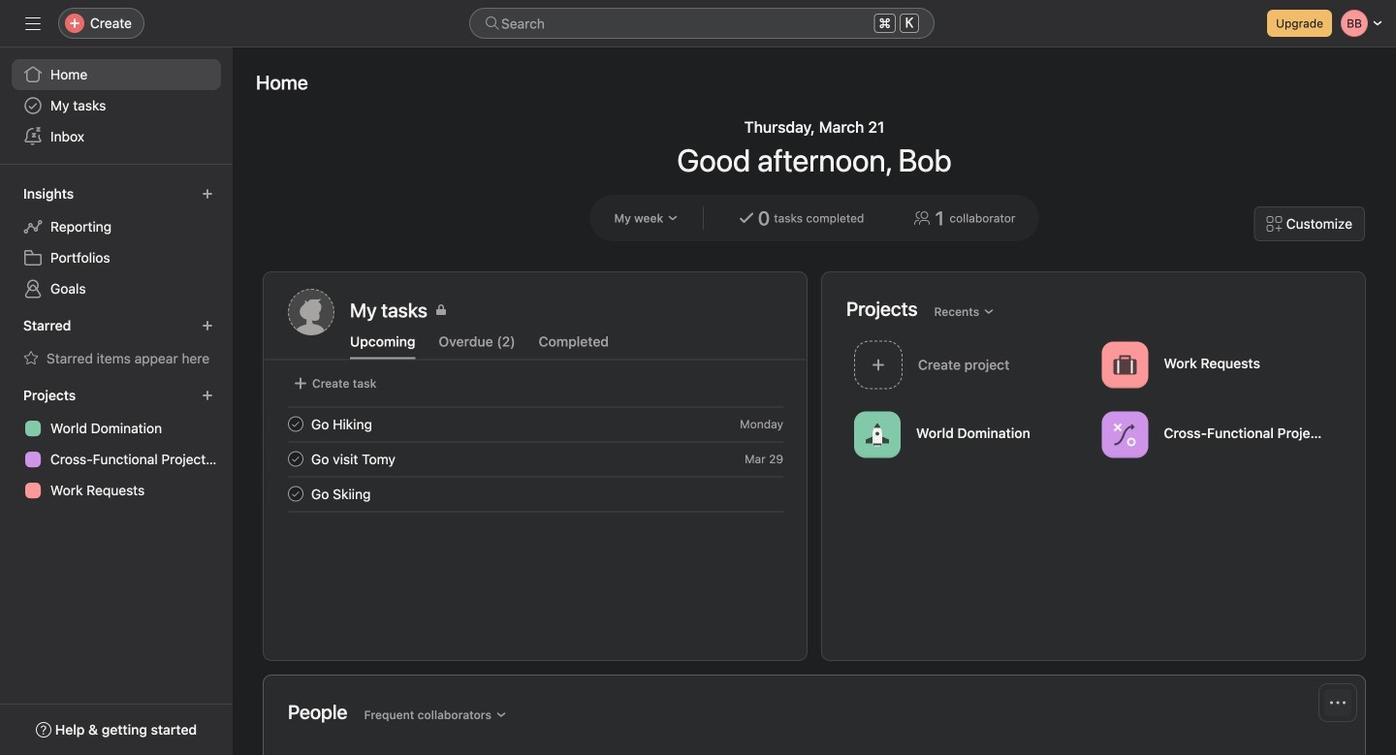 Task type: describe. For each thing, give the bounding box(es) containing it.
2 mark complete checkbox from the top
[[284, 483, 307, 506]]

hide sidebar image
[[25, 16, 41, 31]]

global element
[[0, 48, 233, 164]]

add items to starred image
[[202, 320, 213, 332]]

projects element
[[0, 378, 233, 510]]

1 mark complete checkbox from the top
[[284, 448, 307, 471]]

briefcase image
[[1114, 354, 1137, 377]]



Task type: locate. For each thing, give the bounding box(es) containing it.
Mark complete checkbox
[[284, 448, 307, 471], [284, 483, 307, 506]]

add profile photo image
[[288, 289, 335, 336]]

rocket image
[[866, 423, 889, 447]]

line_and_symbols image
[[1114, 423, 1137, 447]]

3 mark complete image from the top
[[284, 483, 307, 506]]

1 mark complete image from the top
[[284, 413, 307, 436]]

mark complete image
[[284, 413, 307, 436], [284, 448, 307, 471], [284, 483, 307, 506]]

0 vertical spatial mark complete image
[[284, 413, 307, 436]]

mark complete image for second mark complete option from the top of the page
[[284, 483, 307, 506]]

mark complete image for mark complete checkbox
[[284, 413, 307, 436]]

insights element
[[0, 177, 233, 308]]

1 vertical spatial mark complete image
[[284, 448, 307, 471]]

Mark complete checkbox
[[284, 413, 307, 436]]

2 mark complete image from the top
[[284, 448, 307, 471]]

0 vertical spatial mark complete checkbox
[[284, 448, 307, 471]]

list item
[[847, 336, 1095, 395], [265, 407, 807, 442], [265, 442, 807, 477], [265, 477, 807, 512]]

starred element
[[0, 308, 233, 378]]

1 vertical spatial mark complete checkbox
[[284, 483, 307, 506]]

2 vertical spatial mark complete image
[[284, 483, 307, 506]]

Search tasks, projects, and more text field
[[469, 8, 935, 39]]

new project or portfolio image
[[202, 390, 213, 402]]

new insights image
[[202, 188, 213, 200]]

mark complete image for 2nd mark complete option from the bottom
[[284, 448, 307, 471]]

None field
[[469, 8, 935, 39]]



Task type: vqa. For each thing, say whether or not it's contained in the screenshot.
Global element
yes



